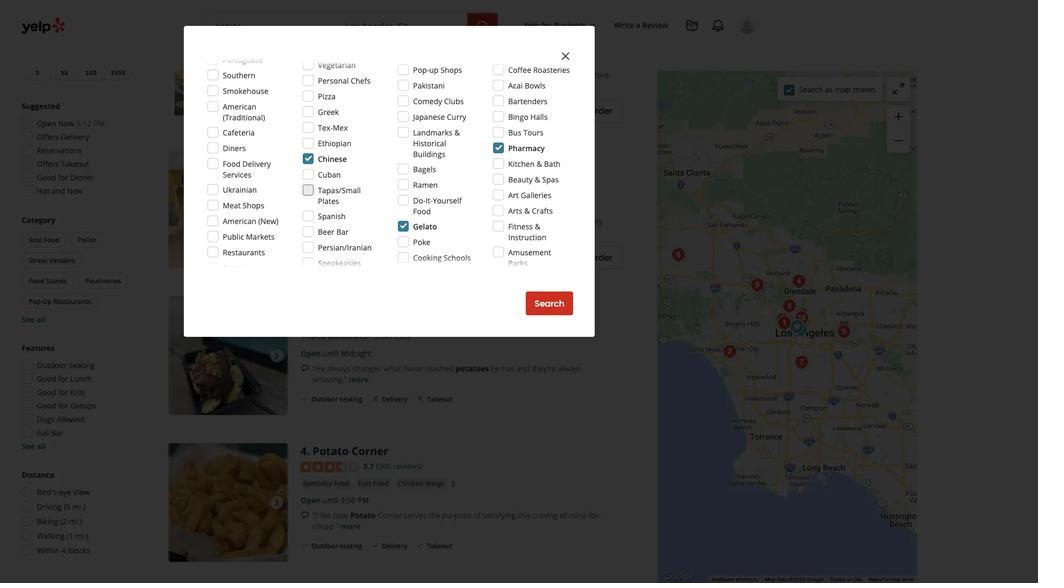 Task type: describe. For each thing, give the bounding box(es) containing it.
16 speech v2 image for "i
[[301, 71, 309, 80]]

home
[[288, 48, 310, 58]]

start order link for humble potato
[[556, 246, 623, 270]]

food down 3.7 star rating image
[[334, 480, 349, 488]]

yelp for business
[[524, 20, 586, 30]]

16 speech v2 image for "he
[[301, 365, 309, 374]]

search for search as map moves
[[799, 84, 823, 94]]

has
[[502, 364, 514, 374]]

sack,
[[533, 70, 551, 80]]

order for 2 . humble potato
[[588, 252, 613, 264]]

yelp for business button
[[519, 15, 601, 35]]

keyboard shortcuts
[[711, 577, 758, 584]]

comedy clubs
[[413, 96, 464, 106]]

closed
[[301, 55, 325, 65]]

arts
[[508, 206, 522, 216]]

$ inside button
[[36, 68, 39, 77]]

potato up 3.7 star rating image
[[313, 444, 349, 459]]

open for offers delivery
[[37, 118, 56, 128]]

0 horizontal spatial shops
[[243, 200, 264, 211]]

0 vertical spatial shops
[[441, 65, 462, 75]]

16 speech v2 image for 4
[[301, 512, 309, 521]]

suggested
[[22, 101, 60, 111]]

markets
[[246, 232, 275, 242]]

for for lunch
[[58, 374, 68, 384]]

start order for 1 . the potato sack
[[566, 105, 613, 117]]

open for "i like how
[[301, 496, 321, 506]]

map
[[765, 577, 776, 584]]

cheap."
[[313, 522, 339, 532]]

meat shops
[[223, 200, 264, 211]]

vegetarian
[[318, 60, 356, 70]]

good for good for kids
[[37, 387, 56, 398]]

(733
[[376, 168, 391, 178]]

mister fried potato image
[[833, 321, 855, 343]]

slideshow element for 1
[[169, 3, 288, 122]]

seating for 1st 16 checkmark v2 icon from the bottom of the page
[[340, 543, 362, 551]]

see all for category
[[22, 314, 46, 325]]

arts & crafts
[[508, 206, 553, 216]]

silver lake
[[374, 332, 411, 342]]

corner inside corner serves the purpose of satisfying this craving of mine for cheap."
[[378, 511, 402, 521]]

. for 1
[[307, 3, 310, 18]]

24 chevron down v2 image
[[258, 47, 271, 60]]

landmarks
[[413, 127, 452, 138]]

bath
[[544, 159, 561, 169]]

"i quite like the fried potato
[[313, 70, 411, 80]]

delivery right 16 close v2 icon
[[382, 395, 407, 404]]

seating for 1st 16 checkmark v2 icon
[[340, 106, 362, 115]]

he has and they're always amazing."
[[313, 364, 582, 385]]

reviews) for 4 . potato corner
[[393, 462, 422, 472]]

takeout down comedy clubs
[[427, 106, 452, 115]]

$$$$
[[111, 68, 126, 77]]

group containing category
[[19, 215, 134, 325]]

0 vertical spatial corner
[[352, 444, 388, 459]]

street vendors button
[[22, 252, 82, 269]]

outdoor down the persian/iranian
[[311, 253, 338, 262]]

potato inside balls--with a name like the potato sack, they need more potato items..."
[[313, 81, 336, 91]]

2 seating from the top
[[340, 253, 362, 262]]

option group containing distance
[[18, 470, 134, 560]]

map for error
[[890, 577, 901, 584]]

tapas/small
[[318, 185, 361, 195]]

good for good for lunch
[[37, 374, 56, 384]]

map region
[[574, 0, 989, 584]]

american inside american (traditional)
[[223, 101, 256, 112]]

art
[[508, 190, 519, 200]]

how
[[333, 511, 348, 521]]

until for potato
[[323, 496, 339, 506]]

he
[[491, 364, 500, 374]]

pop-up shops
[[413, 65, 462, 75]]

$$$
[[86, 68, 97, 77]]

ramen
[[413, 180, 438, 190]]

home services link
[[280, 39, 364, 70]]

a right to at top
[[441, 217, 445, 227]]

1 horizontal spatial like
[[339, 70, 351, 80]]

the potato sack image
[[774, 313, 795, 334]]

fast food link
[[356, 479, 391, 490]]

pop- for the rightmost pop-up restaurants button
[[303, 332, 317, 341]]

1 16 checkmark v2 image from the top
[[416, 106, 425, 115]]

angel's tijuana tacos image
[[791, 308, 813, 330]]

outdoor seating for 1st 16 checkmark v2 icon from the bottom of the page
[[311, 543, 362, 551]]

the inside corner serves the purpose of satisfying this craving of mine for cheap."
[[429, 511, 440, 521]]

pop- for the left pop-up restaurants button
[[29, 297, 43, 306]]

$$$ button
[[78, 64, 104, 81]]

16 speech v2 image for 2
[[301, 218, 309, 227]]

mine
[[569, 511, 587, 521]]

0 horizontal spatial the
[[353, 70, 365, 80]]

serves
[[404, 511, 427, 521]]

order for 1 . the potato sack
[[588, 105, 613, 117]]

a right write
[[636, 20, 640, 30]]

cooking schools
[[413, 253, 471, 263]]

zoom out image
[[892, 134, 905, 147]]

pop-up restaurants for the rightmost pop-up restaurants button
[[303, 332, 367, 341]]

search for search
[[535, 298, 564, 310]]

2 "i from the top
[[313, 217, 317, 227]]

takeout down he has and they're always amazing." on the bottom of the page
[[427, 395, 452, 404]]

& for arts
[[524, 206, 530, 216]]

galleries
[[521, 190, 551, 200]]

historical
[[413, 138, 446, 148]]

start order link for the potato sack
[[556, 99, 623, 123]]

4 inside option group
[[62, 546, 66, 556]]

reservations
[[37, 145, 82, 155]]

a right report at right bottom
[[886, 577, 889, 584]]

bus tours
[[508, 127, 543, 138]]

4.2
[[363, 21, 374, 31]]

report a map error
[[869, 577, 914, 584]]

food left stands
[[29, 277, 44, 285]]

for for kids
[[58, 387, 68, 398]]

zoom in image
[[892, 110, 905, 123]]

offers for offers delivery
[[37, 132, 59, 142]]

mashed
[[425, 364, 454, 374]]

open until 9:00 pm for humble
[[301, 202, 369, 212]]

yelp
[[524, 20, 539, 30]]

quite
[[319, 70, 337, 80]]

blocks
[[68, 546, 90, 556]]

potato corner image
[[788, 271, 810, 293]]

delivery down open now 5:12 pm
[[61, 132, 89, 142]]

0 horizontal spatial of
[[473, 511, 481, 521]]

cuban
[[318, 170, 341, 180]]

2
[[301, 150, 307, 165]]

services inside the food delivery services
[[223, 170, 251, 180]]

1 always from the left
[[327, 364, 351, 374]]

food right soul
[[44, 235, 59, 244]]

reviews) for 1 . the potato sack
[[393, 21, 422, 31]]

16 chevron down v2 image
[[588, 21, 597, 30]]

group containing features
[[18, 343, 134, 452]]

landmarks & historical buildings
[[413, 127, 460, 159]]

outdoor down cheap."
[[311, 543, 338, 551]]

potato inside balls--with a name like the potato sack, they need more potato items..."
[[508, 70, 531, 80]]

16 close v2 image
[[371, 395, 380, 404]]

open until midnight
[[301, 349, 372, 359]]

& for beauty
[[535, 174, 540, 185]]

services inside home services link
[[312, 48, 340, 58]]

0 horizontal spatial like
[[319, 511, 331, 521]]

slideshow element for 4
[[169, 444, 288, 563]]

changes
[[353, 364, 382, 374]]

1
[[301, 3, 307, 18]]

see all button for category
[[22, 314, 46, 325]]

16 close v2 image for outdoor seating
[[301, 106, 309, 115]]

outdoor seating for 16 close v2 image associated with takeout
[[311, 395, 362, 404]]

reviews) for 2 . humble potato
[[393, 168, 422, 178]]

1 horizontal spatial pop-up restaurants button
[[301, 332, 369, 342]]

a inside "/burger place, pay a pretty steep price for...""
[[576, 217, 580, 227]]

distance
[[22, 470, 55, 480]]

vans image
[[789, 319, 811, 341]]

good for lunch
[[37, 374, 92, 384]]

1 vertical spatial up
[[317, 332, 326, 341]]

pakistani
[[413, 80, 445, 91]]

sack
[[374, 3, 399, 18]]

lunch
[[70, 374, 92, 384]]

allowed
[[57, 414, 85, 425]]

full
[[37, 428, 49, 438]]

amusement
[[508, 247, 551, 258]]

2 16 checkmark v2 image from the top
[[416, 542, 425, 551]]

pop-up restaurants for the left pop-up restaurants button
[[29, 297, 91, 306]]

(new) inside button
[[336, 185, 355, 194]]

the baked potato image
[[747, 275, 768, 297]]

. for 4
[[307, 444, 310, 459]]

previous image for 2
[[173, 203, 186, 216]]

(2
[[60, 517, 67, 527]]

view
[[73, 487, 90, 498]]

user actions element
[[515, 14, 772, 80]]

3 slideshow element from the top
[[169, 297, 288, 416]]

when
[[384, 217, 404, 227]]

mi.) for driving (5 mi.)
[[72, 502, 85, 512]]

place,
[[538, 217, 559, 227]]

0 horizontal spatial the
[[313, 3, 332, 18]]

tex-
[[318, 122, 333, 133]]

keyboard shortcuts button
[[711, 577, 758, 584]]

0 horizontal spatial pop-up restaurants button
[[22, 294, 98, 310]]

0 horizontal spatial up
[[43, 297, 52, 306]]

9:00 for humble
[[341, 202, 356, 212]]

bingo
[[508, 112, 528, 122]]

$$
[[61, 68, 68, 77]]

open for "he always changes what flavor mashed
[[301, 349, 321, 359]]

start for 1 . the potato sack
[[566, 105, 586, 117]]

beauty & spas
[[508, 174, 559, 185]]

street
[[29, 256, 48, 265]]

4.3 star rating image
[[301, 168, 359, 179]]

craving
[[532, 511, 558, 521]]

beauty
[[508, 174, 533, 185]]

for for dinner
[[58, 172, 68, 182]]

terms of use link
[[830, 577, 862, 584]]

delivery left cooking
[[382, 253, 407, 262]]

potato for 2 . humble potato
[[358, 150, 394, 165]]

poutine brothers image
[[791, 352, 813, 374]]

house of mash image
[[169, 297, 288, 416]]

2 horizontal spatial of
[[847, 577, 852, 584]]

name
[[457, 70, 477, 80]]

more link for corner
[[340, 522, 361, 532]]

like inside balls--with a name like the potato sack, they need more potato items..."
[[479, 70, 491, 80]]

write
[[614, 20, 634, 30]]

business
[[554, 20, 586, 30]]

driving (5 mi.)
[[37, 502, 85, 512]]

japanese curry
[[413, 112, 466, 122]]

schools
[[444, 253, 471, 263]]

smokehouse
[[223, 86, 268, 96]]

7:00
[[345, 55, 360, 65]]

outdoor down 'pizza' at the top
[[311, 106, 338, 115]]

outdoor up good for lunch
[[37, 360, 67, 371]]

food right "fast"
[[373, 480, 389, 488]]

takeout down "poke"
[[427, 253, 452, 262]]

(1
[[67, 531, 73, 541]]

until down pop-up restaurants link
[[323, 349, 339, 359]]



Task type: vqa. For each thing, say whether or not it's contained in the screenshot.
Keys in Smart K No Reviews Keys & Lock
no



Task type: locate. For each thing, give the bounding box(es) containing it.
0 horizontal spatial map
[[835, 84, 851, 94]]

delivery down diners
[[242, 159, 271, 169]]

takeout up dinner
[[61, 159, 89, 169]]

the potato sack link
[[313, 3, 399, 18]]

pop- left -
[[413, 65, 429, 75]]

chicken wings button
[[395, 479, 447, 490]]

food stands
[[29, 277, 67, 285]]

american inside button
[[303, 185, 334, 194]]

pop-up restaurants link
[[301, 332, 369, 342]]

pop-up restaurants button down stands
[[22, 294, 98, 310]]

the potato sack image
[[169, 3, 288, 122]]

option group
[[18, 470, 134, 560]]

0 vertical spatial mi.)
[[72, 502, 85, 512]]

see all down full
[[22, 441, 46, 452]]

4 outdoor seating from the top
[[311, 543, 362, 551]]

2 vertical spatial reviews)
[[393, 462, 422, 472]]

start order down need
[[566, 105, 613, 117]]

nordstrom rack image
[[786, 317, 808, 338]]

0 vertical spatial order
[[588, 105, 613, 117]]

all down full
[[37, 441, 46, 452]]

specialty food link
[[301, 479, 352, 490]]

1 vertical spatial more link
[[349, 375, 369, 385]]

1 vertical spatial (new)
[[258, 216, 279, 226]]

1 vertical spatial map
[[890, 577, 901, 584]]

this
[[518, 511, 530, 521]]

16 speech v2 image left don't
[[301, 218, 309, 227]]

1 vertical spatial start order
[[566, 252, 613, 264]]

2 outdoor seating from the top
[[311, 253, 362, 262]]

sandwiches link
[[395, 185, 437, 195]]

"i up cheap."
[[313, 511, 317, 521]]

restaurants inside 'search' dialog
[[223, 247, 265, 258]]

open for "i don't know, dude, when you go to a cool asian
[[301, 202, 321, 212]]

16 speech v2 image
[[301, 71, 309, 80], [301, 365, 309, 374]]

1 vertical spatial 4
[[62, 546, 66, 556]]

"he always changes what flavor mashed potatoes
[[313, 364, 489, 374]]

pop-up restaurants
[[29, 297, 91, 306], [303, 332, 367, 341]]

group containing suggested
[[18, 101, 134, 200]]

"i for potato corner
[[313, 511, 317, 521]]

2 previous image from the top
[[173, 350, 186, 363]]

seating for 16 close v2 image associated with takeout
[[340, 395, 362, 404]]

seating
[[340, 106, 362, 115], [340, 253, 362, 262], [340, 395, 362, 404], [340, 543, 362, 551]]

all for features
[[37, 441, 46, 452]]

mr & mrs potato image
[[668, 245, 689, 266]]

2 horizontal spatial pop-
[[413, 65, 429, 75]]

2 9:00 from the top
[[341, 496, 356, 506]]

"i don't know, dude, when you go to a cool asian potato
[[313, 217, 510, 227]]

2 vertical spatial .
[[307, 444, 310, 459]]

and right hot
[[52, 186, 65, 196]]

open inside group
[[37, 118, 56, 128]]

1 outdoor seating from the top
[[311, 106, 362, 115]]

soul
[[29, 235, 42, 244]]

(305 reviews) link
[[376, 461, 422, 473]]

0 vertical spatial potato
[[385, 70, 411, 80]]

map left error
[[890, 577, 901, 584]]

1 see from the top
[[22, 314, 35, 325]]

midnight
[[341, 349, 372, 359]]

pop- down food stands button
[[29, 297, 43, 306]]

bar down dogs allowed
[[51, 428, 63, 438]]

1 horizontal spatial 16 close v2 image
[[416, 395, 425, 404]]

up down food stands button
[[43, 297, 52, 306]]

pop-up restaurants button up open until midnight
[[301, 332, 369, 342]]

16 checkmark v2 image
[[301, 253, 309, 262], [416, 253, 425, 262], [301, 395, 309, 404], [301, 542, 309, 551], [371, 542, 380, 551]]

1 open until 9:00 pm from the top
[[301, 202, 369, 212]]

4 seating from the top
[[340, 543, 362, 551]]

cooking
[[413, 253, 442, 263]]

american (traditional)
[[223, 101, 265, 122]]

flavor
[[403, 364, 423, 374]]

curry
[[447, 112, 466, 122]]

outdoor seating down amazing."
[[311, 395, 362, 404]]

1 vertical spatial the
[[429, 511, 440, 521]]

/burger place, pay a pretty steep price for..."
[[313, 217, 603, 238]]

4 good from the top
[[37, 401, 56, 411]]

a right pay
[[576, 217, 580, 227]]

1 next image from the top
[[270, 350, 283, 363]]

the left "coffee"
[[493, 70, 506, 80]]

search inside button
[[535, 298, 564, 310]]

and right has
[[516, 364, 530, 374]]

1 horizontal spatial shops
[[441, 65, 462, 75]]

1 horizontal spatial always
[[558, 364, 582, 374]]

balls--with a name like the potato sack, they need more potato items..."
[[313, 70, 609, 91]]

see all button
[[22, 314, 46, 325], [22, 441, 46, 452]]

1 slideshow element from the top
[[169, 3, 288, 122]]

0 vertical spatial bar
[[336, 227, 349, 237]]

pay
[[561, 217, 574, 227]]

& for fitness
[[535, 221, 540, 232]]

southern
[[223, 70, 255, 80]]

potato corner link
[[313, 444, 388, 459]]

16 checkmark v2 image
[[416, 106, 425, 115], [416, 542, 425, 551]]

until up quite
[[327, 55, 343, 65]]

a inside balls--with a name like the potato sack, they need more potato items..."
[[451, 70, 455, 80]]

1 vertical spatial 9:00
[[341, 496, 356, 506]]

0 vertical spatial american (new)
[[303, 185, 355, 194]]

1 reviews) from the top
[[393, 21, 422, 31]]

0 vertical spatial 16 checkmark v2 image
[[416, 106, 425, 115]]

2 vertical spatial more link
[[340, 522, 361, 532]]

mi.) right the (2
[[69, 517, 82, 527]]

previous image for 4
[[173, 497, 186, 510]]

american (new) up plates on the left top of the page
[[303, 185, 355, 194]]

1 vertical spatial potato
[[313, 81, 336, 91]]

pretty
[[582, 217, 603, 227]]

0 vertical spatial $
[[36, 68, 39, 77]]

0 horizontal spatial bar
[[51, 428, 63, 438]]

for down offers takeout
[[58, 172, 68, 182]]

chefs
[[351, 75, 371, 86]]

2 vertical spatial american
[[223, 216, 256, 226]]

& up /burger
[[524, 206, 530, 216]]

delivery down serves
[[382, 543, 407, 551]]

open until 9:00 pm up don't
[[301, 202, 369, 212]]

for down good for lunch
[[58, 387, 68, 398]]

1 9:00 from the top
[[341, 202, 356, 212]]

for for business
[[541, 20, 552, 30]]

good for good for dinner
[[37, 172, 56, 182]]

2 vertical spatial pop-
[[303, 332, 317, 341]]

0 vertical spatial 9:00
[[341, 202, 356, 212]]

always inside he has and they're always amazing."
[[558, 364, 582, 374]]

previous image
[[173, 203, 186, 216], [173, 350, 186, 363], [173, 497, 186, 510]]

& up instruction
[[535, 221, 540, 232]]

1 vertical spatial pop-up restaurants button
[[301, 332, 369, 342]]

portuguese
[[223, 54, 263, 65]]

(231 reviews) link
[[376, 20, 422, 31]]

google
[[807, 577, 824, 584]]

like up cheap."
[[319, 511, 331, 521]]

1 start from the top
[[566, 105, 586, 117]]

a right with
[[451, 70, 455, 80]]

1 offers from the top
[[37, 132, 59, 142]]

0 vertical spatial start
[[566, 105, 586, 117]]

open until 9:00 pm
[[301, 202, 369, 212], [301, 496, 369, 506]]

2 . from the top
[[307, 150, 310, 165]]

the up items..."
[[353, 70, 365, 80]]

vendors
[[49, 256, 75, 265]]

business categories element
[[205, 39, 757, 70]]

1 horizontal spatial (new)
[[336, 185, 355, 194]]

louders image
[[772, 310, 794, 332]]

2 vertical spatial mi.)
[[75, 531, 88, 541]]

3 . from the top
[[307, 444, 310, 459]]

for for groups
[[58, 401, 68, 411]]

projects image
[[686, 19, 699, 32]]

3 seating from the top
[[340, 395, 362, 404]]

polish button
[[71, 232, 103, 248]]

slideshow element
[[169, 3, 288, 122], [169, 150, 288, 269], [169, 297, 288, 416], [169, 444, 288, 563]]

& left 'spas'
[[535, 174, 540, 185]]

yourself
[[433, 195, 462, 206]]

2 16 speech v2 image from the top
[[301, 512, 309, 521]]

previous image
[[173, 56, 186, 69]]

16 checkmark v2 image down serves
[[416, 542, 425, 551]]

2 next image from the top
[[270, 497, 283, 510]]

2 open until 9:00 pm from the top
[[301, 496, 369, 506]]

0 horizontal spatial always
[[327, 364, 351, 374]]

always up amazing."
[[327, 364, 351, 374]]

1 horizontal spatial search
[[799, 84, 823, 94]]

2 vertical spatial potato
[[485, 217, 510, 227]]

order
[[588, 105, 613, 117], [588, 252, 613, 264]]

1 all from the top
[[37, 314, 46, 325]]

2 see all from the top
[[22, 441, 46, 452]]

0 vertical spatial see
[[22, 314, 35, 325]]

american (new) up public markets on the top left of the page
[[223, 216, 279, 226]]

0 vertical spatial pm
[[93, 118, 105, 128]]

2 good from the top
[[37, 374, 56, 384]]

halls
[[530, 112, 548, 122]]

mi.) for walking (1 mi.)
[[75, 531, 88, 541]]

1 vertical spatial see all button
[[22, 441, 46, 452]]

they're
[[532, 364, 556, 374]]

expand map image
[[892, 82, 905, 95]]

pop- up open until midnight
[[303, 332, 317, 341]]

pop-up restaurants up open until midnight
[[303, 332, 367, 341]]

9:00 for potato
[[341, 496, 356, 506]]

american up plates on the left top of the page
[[303, 185, 334, 194]]

16 speech v2 image
[[301, 218, 309, 227], [301, 512, 309, 521]]

mi.) right (5
[[72, 502, 85, 512]]

1 horizontal spatial the
[[429, 511, 440, 521]]

search dialog
[[0, 0, 1038, 584]]

pop- inside pop-up restaurants link
[[303, 332, 317, 341]]

potato for 1 . the potato sack
[[335, 3, 371, 18]]

0 vertical spatial pop-
[[413, 65, 429, 75]]

$ left $$ button
[[36, 68, 39, 77]]

takeout down corner serves the purpose of satisfying this craving of mine for cheap."
[[427, 543, 452, 551]]

see all button for features
[[22, 441, 46, 452]]

1 vertical spatial pop-
[[29, 297, 43, 306]]

as
[[825, 84, 833, 94]]

1 vertical spatial pop-up restaurants
[[303, 332, 367, 341]]

0 vertical spatial offers
[[37, 132, 59, 142]]

2 vertical spatial "i
[[313, 511, 317, 521]]

bird's-
[[37, 487, 59, 498]]

more link for potato
[[368, 81, 388, 91]]

next image
[[270, 350, 283, 363], [270, 497, 283, 510]]

4 slideshow element from the top
[[169, 444, 288, 563]]

offers for offers takeout
[[37, 159, 59, 169]]

potatoes
[[456, 364, 489, 374]]

map for moves
[[835, 84, 851, 94]]

offers down reservations
[[37, 159, 59, 169]]

1 vertical spatial $
[[451, 479, 455, 490]]

and inside he has and they're always amazing."
[[516, 364, 530, 374]]

& inside landmarks & historical buildings
[[454, 127, 460, 138]]

more down "i like how potato
[[340, 522, 361, 532]]

start for 2 . humble potato
[[566, 252, 586, 264]]

0 vertical spatial reviews)
[[393, 21, 422, 31]]

more for balls--with a name like the potato sack, they need more potato items..."
[[368, 81, 388, 91]]

0 vertical spatial 16 speech v2 image
[[301, 218, 309, 227]]

0 horizontal spatial and
[[52, 186, 65, 196]]

1 16 speech v2 image from the top
[[301, 218, 309, 227]]

1 seating from the top
[[340, 106, 362, 115]]

1 see all from the top
[[22, 314, 46, 325]]

16 close v2 image for takeout
[[416, 395, 425, 404]]

ukrainian
[[223, 185, 257, 195]]

see for features
[[22, 441, 35, 452]]

2 start from the top
[[566, 252, 586, 264]]

mi.) for biking (2 mi.)
[[69, 517, 82, 527]]

(traditional)
[[223, 112, 265, 122]]

1 . from the top
[[307, 3, 310, 18]]

american (new) link
[[301, 185, 357, 195]]

and inside group
[[52, 186, 65, 196]]

3.7 link
[[363, 461, 374, 473]]

stands
[[46, 277, 67, 285]]

potato for "i like how potato
[[350, 511, 376, 521]]

search down amusement parks
[[535, 298, 564, 310]]

2 horizontal spatial like
[[479, 70, 491, 80]]

to
[[431, 217, 439, 227]]

3 good from the top
[[37, 387, 56, 398]]

bar for beer bar
[[336, 227, 349, 237]]

1 vertical spatial see
[[22, 441, 35, 452]]

biking
[[37, 517, 58, 527]]

and
[[52, 186, 65, 196], [516, 364, 530, 374]]

0 vertical spatial up
[[43, 297, 52, 306]]

restaurants down stands
[[53, 297, 91, 306]]

food
[[223, 159, 240, 169], [413, 206, 431, 217], [44, 235, 59, 244], [29, 277, 44, 285], [334, 480, 349, 488], [373, 480, 389, 488]]

category
[[22, 215, 55, 225]]

fast
[[358, 480, 372, 488]]

dogs
[[37, 414, 55, 425]]

delivery inside the food delivery services
[[242, 159, 271, 169]]

0 vertical spatial more link
[[368, 81, 388, 91]]

persian/iranian
[[318, 242, 372, 253]]

1 start order link from the top
[[556, 99, 623, 123]]

for down good for kids
[[58, 401, 68, 411]]

humble potato image
[[719, 341, 741, 363]]

2 vertical spatial pm
[[358, 496, 369, 506]]

1 horizontal spatial pop-up restaurants
[[303, 332, 367, 341]]

1 "i from the top
[[313, 70, 317, 80]]

see for category
[[22, 314, 35, 325]]

16 close v2 image
[[301, 106, 309, 115], [416, 395, 425, 404]]

16 checkmark v2 image down comedy
[[416, 106, 425, 115]]

0 vertical spatial pop-up restaurants button
[[22, 294, 98, 310]]

1 vertical spatial next image
[[270, 497, 283, 510]]

street vendors
[[29, 256, 75, 265]]

0 horizontal spatial 16 close v2 image
[[301, 106, 309, 115]]

outdoor seating down the persian/iranian
[[311, 253, 362, 262]]

4.2 star rating image
[[301, 21, 359, 32]]

amusement parks
[[508, 247, 551, 268]]

3 outdoor seating from the top
[[311, 395, 362, 404]]

1 vertical spatial 16 close v2 image
[[416, 395, 425, 404]]

4 down walking (1 mi.)
[[62, 546, 66, 556]]

0 vertical spatial 16 speech v2 image
[[301, 71, 309, 80]]

close image
[[559, 50, 572, 63]]

food inside the food delivery services
[[223, 159, 240, 169]]

3.7 star rating image
[[301, 462, 359, 473]]

open
[[37, 118, 56, 128], [301, 202, 321, 212], [301, 349, 321, 359], [301, 496, 321, 506]]

2 16 speech v2 image from the top
[[301, 365, 309, 374]]

pm for 2 . humble potato
[[358, 202, 369, 212]]

see up features
[[22, 314, 35, 325]]

2 horizontal spatial potato
[[485, 217, 510, 227]]

bowls
[[525, 80, 546, 91]]

(new) inside 'search' dialog
[[258, 216, 279, 226]]

open until 9:00 pm for potato
[[301, 496, 369, 506]]

1 horizontal spatial of
[[560, 511, 567, 521]]

search image
[[476, 20, 489, 33]]

seating
[[69, 360, 95, 371]]

driving
[[37, 502, 62, 512]]

1 vertical spatial american (new)
[[223, 216, 279, 226]]

offers up reservations
[[37, 132, 59, 142]]

closed until 7:00 am tomorrow
[[301, 55, 411, 65]]

until down the specialty food button
[[323, 496, 339, 506]]

american down the meat shops
[[223, 216, 256, 226]]

1 horizontal spatial services
[[312, 48, 340, 58]]

coffee
[[508, 65, 531, 75]]

1 16 speech v2 image from the top
[[301, 71, 309, 80]]

american (new) inside button
[[303, 185, 355, 194]]

1 horizontal spatial bar
[[336, 227, 349, 237]]

0 vertical spatial services
[[312, 48, 340, 58]]

1 vertical spatial corner
[[378, 511, 402, 521]]

restaurants
[[214, 48, 256, 58], [223, 247, 265, 258], [53, 297, 91, 306], [328, 332, 367, 341]]

1 vertical spatial .
[[307, 150, 310, 165]]

0 vertical spatial search
[[799, 84, 823, 94]]

16 speech v2 image down closed
[[301, 71, 309, 80]]

see up distance at the bottom of page
[[22, 441, 35, 452]]

2 start order from the top
[[566, 252, 613, 264]]

2 order from the top
[[588, 252, 613, 264]]

pm for 4 . potato corner
[[358, 496, 369, 506]]

0 horizontal spatial (new)
[[258, 216, 279, 226]]

16 speech v2 image left "he
[[301, 365, 309, 374]]

1 previous image from the top
[[173, 203, 186, 216]]

good up good for kids
[[37, 374, 56, 384]]

1 horizontal spatial up
[[317, 332, 326, 341]]

poutineries
[[85, 277, 121, 285]]

3 reviews) from the top
[[393, 462, 422, 472]]

pop- inside 'search' dialog
[[413, 65, 429, 75]]

reviews) right (231
[[393, 21, 422, 31]]

group
[[18, 101, 134, 200], [887, 105, 911, 153], [19, 215, 134, 325], [18, 343, 134, 452]]

1 vertical spatial all
[[37, 441, 46, 452]]

. up 4.2 star rating image
[[307, 3, 310, 18]]

outdoor seating for 1st 16 checkmark v2 icon
[[311, 106, 362, 115]]

4.2 link
[[363, 20, 374, 31]]

"i left quite
[[313, 70, 317, 80]]

next image for open until midnight
[[270, 350, 283, 363]]

1 horizontal spatial potato
[[385, 70, 411, 80]]

google image
[[660, 570, 696, 584]]

for inside corner serves the purpose of satisfying this craving of mine for cheap."
[[589, 511, 599, 521]]

all for category
[[37, 314, 46, 325]]

2 offers from the top
[[37, 159, 59, 169]]

see all for features
[[22, 441, 46, 452]]

humble potato link
[[313, 150, 394, 165]]

$ button
[[24, 64, 51, 81]]

spas
[[542, 174, 559, 185]]

& for landmarks
[[454, 127, 460, 138]]

seating left 16 close v2 icon
[[340, 395, 362, 404]]

until for the
[[327, 55, 343, 65]]

0 vertical spatial (new)
[[336, 185, 355, 194]]

1 vertical spatial bar
[[51, 428, 63, 438]]

chicken wings
[[398, 480, 445, 488]]

until for humble
[[323, 202, 339, 212]]

potato corner image
[[169, 444, 288, 563]]

pop-up restaurants inside group
[[29, 297, 91, 306]]

$
[[36, 68, 39, 77], [451, 479, 455, 490]]

all up features
[[37, 314, 46, 325]]

. for 2
[[307, 150, 310, 165]]

food down diners
[[223, 159, 240, 169]]

open up "he
[[301, 349, 321, 359]]

3 previous image from the top
[[173, 497, 186, 510]]

16 close v2 image left greek
[[301, 106, 309, 115]]

specialty
[[303, 480, 332, 488]]

0 horizontal spatial potato
[[313, 81, 336, 91]]

potato down arts
[[485, 217, 510, 227]]

up up open until midnight
[[317, 332, 326, 341]]

2 see all button from the top
[[22, 441, 46, 452]]

personal
[[318, 75, 349, 86]]

1 vertical spatial and
[[516, 364, 530, 374]]

2 all from the top
[[37, 441, 46, 452]]

acai
[[508, 80, 523, 91]]

potato down tomorrow
[[385, 70, 411, 80]]

2 see from the top
[[22, 441, 35, 452]]

0 vertical spatial the
[[353, 70, 365, 80]]

house of mash image
[[779, 296, 800, 318]]

pop- inside group
[[29, 297, 43, 306]]

public markets
[[223, 232, 275, 242]]

1 vertical spatial services
[[223, 170, 251, 180]]

1 start order from the top
[[566, 105, 613, 117]]

review
[[642, 20, 668, 30]]

open up don't
[[301, 202, 321, 212]]

until up don't
[[323, 202, 339, 212]]

services up vegetarian
[[312, 48, 340, 58]]

american (new) inside 'search' dialog
[[223, 216, 279, 226]]

tomorrow
[[376, 55, 411, 65]]

0 vertical spatial start order
[[566, 105, 613, 117]]

reviews) up "chicken"
[[393, 462, 422, 472]]

more inside balls--with a name like the potato sack, they need more potato items..."
[[590, 70, 609, 80]]

fitness & instruction
[[508, 221, 546, 242]]

good up hot
[[37, 172, 56, 182]]

0 vertical spatial .
[[307, 3, 310, 18]]

always right they're
[[558, 364, 582, 374]]

& inside fitness & instruction
[[535, 221, 540, 232]]

seating up mex
[[340, 106, 362, 115]]

0 vertical spatial start order link
[[556, 99, 623, 123]]

.
[[307, 3, 310, 18], [307, 150, 310, 165], [307, 444, 310, 459]]

open down specialty
[[301, 496, 321, 506]]

2 reviews) from the top
[[393, 168, 422, 178]]

more link
[[368, 81, 388, 91], [349, 375, 369, 385], [340, 522, 361, 532]]

16 speech v2 image down specialty
[[301, 512, 309, 521]]

1 vertical spatial reviews)
[[393, 168, 422, 178]]

1 order from the top
[[588, 105, 613, 117]]

start order for 2 . humble potato
[[566, 252, 613, 264]]

0 horizontal spatial american (new)
[[223, 216, 279, 226]]

. left chinese
[[307, 150, 310, 165]]

0 vertical spatial 16 close v2 image
[[301, 106, 309, 115]]

1 vertical spatial open until 9:00 pm
[[301, 496, 369, 506]]

for inside 'yelp for business' button
[[541, 20, 552, 30]]

shortcuts
[[735, 577, 758, 584]]

1 vertical spatial mi.)
[[69, 517, 82, 527]]

more link down "i like how potato
[[340, 522, 361, 532]]

delivery left japanese
[[382, 106, 407, 115]]

slideshow element for 2
[[169, 150, 288, 269]]

1 good from the top
[[37, 172, 56, 182]]

0 vertical spatial next image
[[270, 350, 283, 363]]

(231 reviews)
[[376, 21, 422, 31]]

more for he has and they're always amazing."
[[349, 375, 369, 385]]

1 vertical spatial 16 speech v2 image
[[301, 365, 309, 374]]

9:00 up know,
[[341, 202, 356, 212]]

restaurants inside "business categories" element
[[214, 48, 256, 58]]

all
[[37, 314, 46, 325], [37, 441, 46, 452]]

"i for the potato sack
[[313, 70, 317, 80]]

0 vertical spatial the
[[313, 3, 332, 18]]

new
[[67, 186, 83, 196]]

speakeasies
[[318, 258, 361, 268]]

the inside balls--with a name like the potato sack, they need more potato items..."
[[493, 70, 506, 80]]

bar for full bar
[[51, 428, 63, 438]]

like up items..."
[[339, 70, 351, 80]]

restaurants up midnight
[[328, 332, 367, 341]]

1 vertical spatial "i
[[313, 217, 317, 227]]

2 always from the left
[[558, 364, 582, 374]]

kitchen & bath
[[508, 159, 561, 169]]

pm up dude, on the top of the page
[[358, 202, 369, 212]]

"i up steep
[[313, 217, 317, 227]]

1 vertical spatial offers
[[37, 159, 59, 169]]

notifications image
[[712, 19, 725, 32]]

& for kitchen
[[537, 159, 542, 169]]

the right serves
[[429, 511, 440, 521]]

food inside do-it-yourself food
[[413, 206, 431, 217]]

2 start order link from the top
[[556, 246, 623, 270]]

good for good for groups
[[37, 401, 56, 411]]

1 see all button from the top
[[22, 314, 46, 325]]

next image for open until 9:00 pm
[[270, 497, 283, 510]]

cool
[[447, 217, 461, 227]]

$$ button
[[51, 64, 78, 81]]

more for corner serves the purpose of satisfying this craving of mine for cheap."
[[340, 522, 361, 532]]

outdoor down amazing."
[[311, 395, 338, 404]]

3 "i from the top
[[313, 511, 317, 521]]

None search field
[[207, 13, 500, 39]]

2 slideshow element from the top
[[169, 150, 288, 269]]

sandwiches
[[397, 185, 435, 194]]

(new)
[[336, 185, 355, 194], [258, 216, 279, 226]]

0 vertical spatial and
[[52, 186, 65, 196]]

american up '(traditional)' in the left of the page
[[223, 101, 256, 112]]

search left as
[[799, 84, 823, 94]]

humble potato image
[[169, 150, 288, 269]]

bar inside 'search' dialog
[[336, 227, 349, 237]]

potato right how
[[350, 511, 376, 521]]

services up ukrainian
[[223, 170, 251, 180]]

1 vertical spatial american
[[303, 185, 334, 194]]

5:12
[[76, 118, 91, 128]]

0 vertical spatial 4
[[301, 444, 307, 459]]

hot and new
[[37, 186, 83, 196]]



